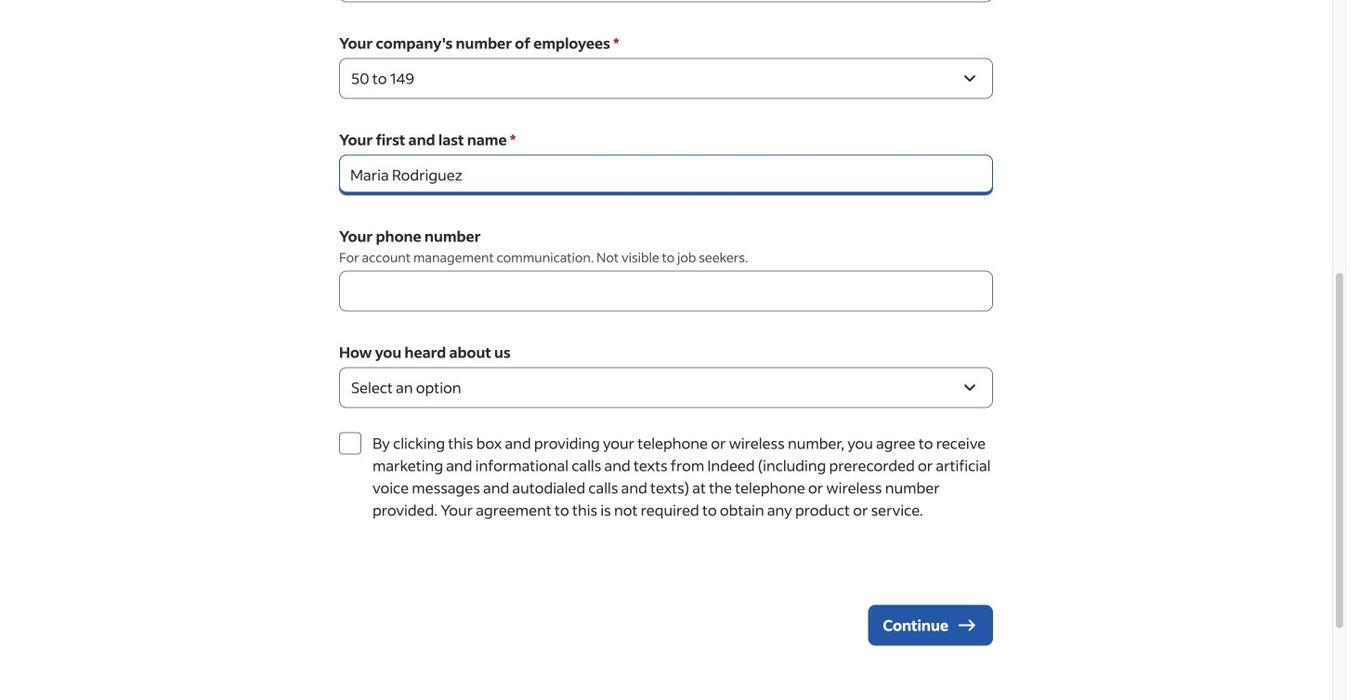 Task type: describe. For each thing, give the bounding box(es) containing it.
Your first and last name field
[[339, 155, 993, 196]]

Your phone number telephone field
[[339, 271, 993, 312]]



Task type: locate. For each thing, give the bounding box(es) containing it.
None checkbox
[[339, 432, 361, 455]]



Task type: vqa. For each thing, say whether or not it's contained in the screenshot.
Is this page helpful? at the top right of page
no



